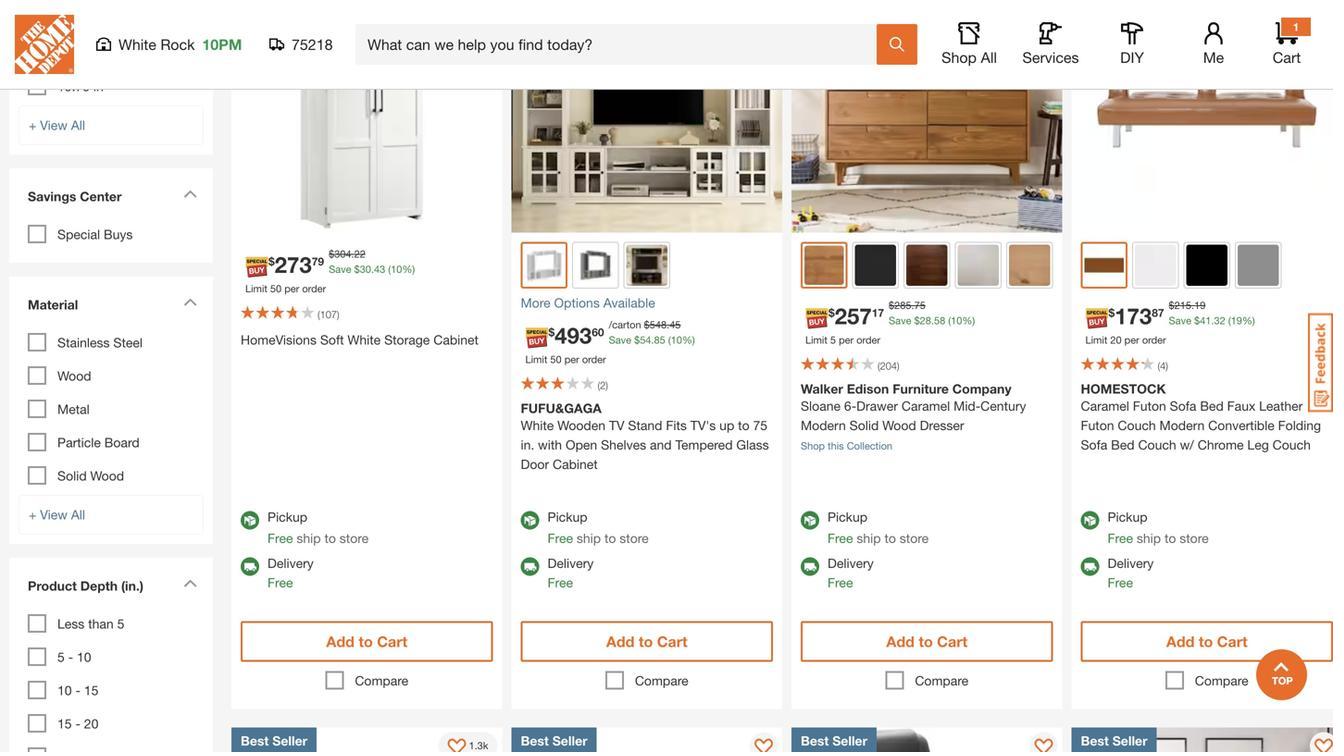 Task type: vqa. For each thing, say whether or not it's contained in the screenshot.
FUTON
yes



Task type: locate. For each thing, give the bounding box(es) containing it.
wesley 31.5 in. dark grey microfiber 2-seater loveseat with round arms image
[[231, 728, 502, 753]]

view down 15.75
[[40, 118, 67, 133]]

1 modern from the left
[[801, 418, 846, 433]]

14 in
[[57, 12, 86, 27]]

available for pickup image for 4th available shipping icon from right
[[241, 511, 259, 530]]

$ 273 79
[[268, 251, 324, 278]]

2 best seller from the left
[[521, 734, 587, 749]]

limit up homevisions
[[245, 283, 267, 295]]

white image
[[1135, 245, 1176, 286], [524, 246, 564, 285]]

solid down 'particle'
[[57, 468, 87, 484]]

1 vertical spatial caret icon image
[[183, 298, 197, 306]]

open
[[566, 437, 597, 453]]

black image
[[626, 245, 667, 286], [1186, 245, 1228, 286]]

50 down the 493
[[550, 354, 562, 366]]

convertible
[[1208, 418, 1275, 433]]

3 add from the left
[[886, 633, 915, 651]]

$ left 58
[[914, 315, 920, 327]]

4 pickup free ship to store from the left
[[1108, 510, 1209, 546]]

ship for 257
[[857, 531, 881, 546]]

+ view all link down solid wood link
[[19, 495, 204, 535]]

0 horizontal spatial available for pickup image
[[241, 511, 259, 530]]

1 horizontal spatial caramel image
[[1084, 246, 1124, 285]]

cabinet right storage
[[433, 332, 479, 348]]

1 vertical spatial in
[[75, 45, 86, 61]]

$ left 79
[[268, 255, 275, 268]]

) down "$ 215 . 19 save $ 41 . 32 ( 19 %) limit 20 per order"
[[1166, 360, 1168, 372]]

sofa
[[1170, 399, 1196, 414], [1081, 437, 1107, 453]]

delivery free for 493
[[548, 556, 594, 591]]

1 vertical spatial wood
[[882, 418, 916, 433]]

4 compare from the left
[[1195, 673, 1248, 689]]

10 - 15 link
[[57, 683, 98, 698]]

white image
[[958, 245, 999, 286]]

white up in.
[[521, 418, 554, 433]]

in right '14'
[[75, 12, 86, 27]]

1 vertical spatial 20
[[84, 717, 98, 732]]

wood inside walker edison furniture company sloane 6-drawer caramel mid-century modern solid wood dresser shop this collection
[[882, 418, 916, 433]]

0 horizontal spatial modern
[[801, 418, 846, 433]]

5 inside the $ 285 . 75 save $ 28 . 58 ( 10 %) limit 5 per order
[[830, 334, 836, 346]]

century
[[981, 399, 1026, 414]]

+ view all down 15.75
[[29, 118, 85, 133]]

storage
[[384, 332, 430, 348]]

( 4 )
[[1158, 360, 1168, 372]]

2 vertical spatial caret icon image
[[183, 580, 197, 588]]

2 compare from the left
[[635, 673, 688, 689]]

5 down 257
[[830, 334, 836, 346]]

1 vertical spatial solid
[[57, 468, 87, 484]]

white left 'rock'
[[118, 36, 156, 53]]

1 seller from the left
[[272, 734, 307, 749]]

3 add to cart button from the left
[[801, 622, 1053, 662]]

homestock
[[1081, 381, 1166, 397]]

3 available shipping image from the left
[[801, 558, 819, 576]]

85
[[654, 334, 665, 346]]

2 vertical spatial in
[[93, 79, 104, 94]]

1 store from the left
[[340, 531, 369, 546]]

2 caramel from the left
[[1081, 399, 1129, 414]]

pickup free ship to store for 493
[[548, 510, 649, 546]]

1 horizontal spatial modern
[[1160, 418, 1205, 433]]

0 vertical spatial 50
[[270, 283, 282, 295]]

feedback link image
[[1308, 313, 1333, 413]]

0 vertical spatial -
[[68, 650, 73, 665]]

0 vertical spatial shop
[[942, 49, 977, 66]]

( up 'homestock'
[[1158, 360, 1160, 372]]

order for 173
[[1142, 334, 1166, 346]]

1 vertical spatial view
[[40, 507, 67, 523]]

20 down 173
[[1110, 334, 1122, 346]]

0 vertical spatial view
[[40, 118, 67, 133]]

( right 32
[[1228, 315, 1231, 327]]

add to cart button for 493
[[521, 622, 773, 662]]

0 vertical spatial solid
[[849, 418, 879, 433]]

( inside "$ 215 . 19 save $ 41 . 32 ( 19 %) limit 20 per order"
[[1228, 315, 1231, 327]]

caramel image up 173
[[1084, 246, 1124, 285]]

- for 10
[[75, 683, 80, 698]]

best seller for wesley 31.5 in. dark grey microfiber 2-seater loveseat with round arms image
[[241, 734, 307, 749]]

1 caramel image from the left
[[804, 246, 844, 285]]

2 modern from the left
[[1160, 418, 1205, 433]]

%) right 85
[[682, 334, 695, 346]]

limit up the fufu&gaga
[[525, 354, 547, 366]]

0 horizontal spatial 50
[[270, 283, 282, 295]]

$ down more
[[548, 326, 555, 339]]

wood down drawer
[[882, 418, 916, 433]]

compare
[[355, 673, 408, 689], [635, 673, 688, 689], [915, 673, 968, 689], [1195, 673, 1248, 689]]

%) right 32
[[1242, 315, 1255, 327]]

white image up more
[[524, 246, 564, 285]]

cart for 173
[[1217, 633, 1248, 651]]

all for 15.75 in
[[71, 118, 85, 133]]

4 add to cart from the left
[[1166, 633, 1248, 651]]

1 + view all link from the top
[[19, 106, 204, 145]]

in for 15 in
[[75, 45, 86, 61]]

material link
[[19, 286, 204, 329]]

available for pickup image
[[241, 511, 259, 530], [521, 511, 539, 530]]

free for available shipping icon associated with 493
[[548, 575, 573, 591]]

per inside the $ 285 . 75 save $ 28 . 58 ( 10 %) limit 5 per order
[[839, 334, 854, 346]]

0 horizontal spatial black image
[[626, 245, 667, 286]]

savings center
[[28, 189, 122, 204]]

homevisions soft white storage cabinet image
[[231, 0, 502, 233]]

10 right 58
[[951, 315, 962, 327]]

0 vertical spatial bed
[[1200, 399, 1224, 414]]

1 vertical spatial +
[[29, 507, 36, 523]]

4 store from the left
[[1180, 531, 1209, 546]]

seller for the cooper round wood 47 inch 4 leg dining table/poker game table, brown seats 6 image
[[1112, 734, 1147, 749]]

) up soft
[[337, 309, 339, 321]]

2 pickup free ship to store from the left
[[548, 510, 649, 546]]

1 black image from the left
[[626, 245, 667, 286]]

3 pickup from the left
[[828, 510, 867, 525]]

0 vertical spatial in
[[75, 12, 86, 27]]

delivery free for 257
[[828, 556, 874, 591]]

0 horizontal spatial shop
[[801, 440, 825, 452]]

2 ship from the left
[[577, 531, 601, 546]]

drawer
[[856, 399, 898, 414]]

shop left this
[[801, 440, 825, 452]]

available shipping image
[[241, 558, 259, 576], [521, 558, 539, 576], [801, 558, 819, 576], [1081, 558, 1099, 576]]

1 horizontal spatial 20
[[1110, 334, 1122, 346]]

0 horizontal spatial gray image
[[575, 245, 616, 286]]

1 horizontal spatial 5
[[117, 617, 124, 632]]

per inside $ 304 . 22 save $ 30 . 43 ( 10 %) limit 50 per order
[[284, 283, 299, 295]]

$ inside $ 273 79
[[268, 255, 275, 268]]

- down less
[[68, 650, 73, 665]]

caramel image for 173
[[1084, 246, 1124, 285]]

available for pickup image
[[801, 511, 819, 530], [1081, 511, 1099, 530]]

15 up 15 - 20 link on the left bottom
[[84, 683, 98, 698]]

4 seller from the left
[[1112, 734, 1147, 749]]

add
[[326, 633, 354, 651], [606, 633, 634, 651], [886, 633, 915, 651], [1166, 633, 1195, 651]]

store for 257
[[900, 531, 929, 546]]

3 store from the left
[[900, 531, 929, 546]]

view for 15.75 in
[[40, 118, 67, 133]]

0 horizontal spatial display image
[[754, 739, 773, 753]]

ship
[[297, 531, 321, 546], [577, 531, 601, 546], [857, 531, 881, 546], [1137, 531, 1161, 546]]

limit for 273
[[245, 283, 267, 295]]

3 delivery from the left
[[828, 556, 874, 571]]

add for 493
[[606, 633, 634, 651]]

w/
[[1180, 437, 1194, 453]]

4 best seller from the left
[[1081, 734, 1147, 749]]

homestock caramel futon sofa bed faux leather futon couch modern convertible folding sofa bed couch w/ chrome leg couch
[[1081, 381, 1321, 453]]

1 vertical spatial 19
[[1231, 315, 1242, 327]]

1 horizontal spatial caramel
[[1081, 399, 1129, 414]]

2 caret icon image from the top
[[183, 298, 197, 306]]

stainless steel
[[57, 335, 143, 350]]

order inside $ 304 . 22 save $ 30 . 43 ( 10 %) limit 50 per order
[[302, 283, 326, 295]]

black image up more options available 'link'
[[626, 245, 667, 286]]

0 vertical spatial + view all
[[29, 118, 85, 133]]

3 ship from the left
[[857, 531, 881, 546]]

limit inside the $ 285 . 75 save $ 28 . 58 ( 10 %) limit 5 per order
[[805, 334, 827, 346]]

$ 304 . 22 save $ 30 . 43 ( 10 %) limit 50 per order
[[245, 248, 415, 295]]

%) inside the $ 285 . 75 save $ 28 . 58 ( 10 %) limit 5 per order
[[962, 315, 975, 327]]

modern
[[801, 418, 846, 433], [1160, 418, 1205, 433]]

1 pickup from the left
[[268, 510, 307, 525]]

couch left the w/
[[1138, 437, 1176, 453]]

/carton $ 548 . 45 save $ 54 . 85 ( 10 %) limit 50 per order
[[525, 319, 695, 366]]

per for 273
[[284, 283, 299, 295]]

all inside button
[[981, 49, 997, 66]]

ship for 173
[[1137, 531, 1161, 546]]

caret icon image for product depth (in.)
[[183, 580, 197, 588]]

1 caramel from the left
[[902, 399, 950, 414]]

0 vertical spatial caret icon image
[[183, 190, 197, 198]]

compare up wesley 31.5 in. dark grey microfiber 2-seater loveseat with round arms image
[[355, 673, 408, 689]]

$ left 87
[[1109, 306, 1115, 319]]

1 horizontal spatial black image
[[1186, 245, 1228, 286]]

1 horizontal spatial available for pickup image
[[1081, 511, 1099, 530]]

10 up 10 - 15
[[77, 650, 91, 665]]

limit inside $ 304 . 22 save $ 30 . 43 ( 10 %) limit 50 per order
[[245, 283, 267, 295]]

save for 257
[[889, 315, 911, 327]]

2 add to cart from the left
[[606, 633, 687, 651]]

0 horizontal spatial sofa
[[1081, 437, 1107, 453]]

save inside "$ 215 . 19 save $ 41 . 32 ( 19 %) limit 20 per order"
[[1169, 315, 1191, 327]]

0 horizontal spatial solid
[[57, 468, 87, 484]]

options
[[554, 295, 600, 311]]

0 vertical spatial 15
[[57, 45, 72, 61]]

79
[[312, 255, 324, 268]]

0 vertical spatial all
[[981, 49, 997, 66]]

wood up metal
[[57, 368, 91, 384]]

than
[[88, 617, 114, 632]]

save inside $ 304 . 22 save $ 30 . 43 ( 10 %) limit 50 per order
[[329, 263, 351, 275]]

limit for 173
[[1085, 334, 1107, 346]]

pickup for 493
[[548, 510, 587, 525]]

257
[[835, 303, 872, 329]]

services button
[[1021, 22, 1080, 67]]

10 right 43
[[391, 263, 402, 275]]

2 + view all from the top
[[29, 507, 85, 523]]

2 best from the left
[[521, 734, 549, 749]]

order inside "$ 215 . 19 save $ 41 . 32 ( 19 %) limit 20 per order"
[[1142, 334, 1166, 346]]

cart for 257
[[937, 633, 967, 651]]

caret icon image inside product depth (in.) link
[[183, 580, 197, 588]]

more options available
[[521, 295, 655, 311]]

add to cart
[[326, 633, 407, 651], [606, 633, 687, 651], [886, 633, 967, 651], [1166, 633, 1248, 651]]

15 - 20
[[57, 717, 98, 732]]

4
[[1160, 360, 1166, 372]]

per inside "$ 215 . 19 save $ 41 . 32 ( 19 %) limit 20 per order"
[[1124, 334, 1139, 346]]

bed left faux
[[1200, 399, 1224, 414]]

20 down 10 - 15
[[84, 717, 98, 732]]

display image for big and tall black leather high back executive chair with swivel seat image
[[1034, 739, 1053, 753]]

2 gray image from the left
[[1238, 245, 1279, 286]]

2 add to cart button from the left
[[521, 622, 773, 662]]

save inside /carton $ 548 . 45 save $ 54 . 85 ( 10 %) limit 50 per order
[[609, 334, 631, 346]]

0 vertical spatial white
[[118, 36, 156, 53]]

%) inside "$ 215 . 19 save $ 41 . 32 ( 19 %) limit 20 per order"
[[1242, 315, 1255, 327]]

$ inside $ 257 17
[[829, 306, 835, 319]]

white rock 10pm
[[118, 36, 242, 53]]

pickup free ship to store
[[268, 510, 369, 546], [548, 510, 649, 546], [828, 510, 929, 546], [1108, 510, 1209, 546]]

2 vertical spatial -
[[75, 717, 80, 732]]

caret icon image inside 'savings center' 'link'
[[183, 190, 197, 198]]

1 vertical spatial + view all
[[29, 507, 85, 523]]

5 down less
[[57, 650, 65, 665]]

1 horizontal spatial gray image
[[1238, 245, 1279, 286]]

0 horizontal spatial caramel image
[[804, 246, 844, 285]]

pickup for 257
[[828, 510, 867, 525]]

black image up 215
[[1186, 245, 1228, 286]]

futon
[[1133, 399, 1166, 414], [1081, 418, 1114, 433]]

10 down 45
[[671, 334, 682, 346]]

modern inside walker edison furniture company sloane 6-drawer caramel mid-century modern solid wood dresser shop this collection
[[801, 418, 846, 433]]

- for 15
[[75, 717, 80, 732]]

1 vertical spatial -
[[75, 683, 80, 698]]

product depth (in.)
[[28, 579, 143, 594]]

4 available shipping image from the left
[[1081, 558, 1099, 576]]

center
[[80, 189, 122, 204]]

1 vertical spatial white
[[348, 332, 381, 348]]

10pm
[[202, 36, 242, 53]]

services
[[1022, 49, 1079, 66]]

2 pickup from the left
[[548, 510, 587, 525]]

10 - 15
[[57, 683, 98, 698]]

1 vertical spatial shop
[[801, 440, 825, 452]]

3 compare from the left
[[915, 673, 968, 689]]

%)
[[402, 263, 415, 275], [962, 315, 975, 327], [1242, 315, 1255, 327], [682, 334, 695, 346]]

seller for palladia 68.74 in. l-shape glacier oak computer desk with flip-down keyboard drawer and file storage image
[[552, 734, 587, 749]]

4 delivery free from the left
[[1108, 556, 1154, 591]]

with
[[538, 437, 562, 453]]

+ up product
[[29, 507, 36, 523]]

sloane 6-drawer caramel mid-century modern solid wood dresser image
[[791, 0, 1062, 233]]

2 vertical spatial white
[[521, 418, 554, 433]]

4 ship from the left
[[1137, 531, 1161, 546]]

per
[[284, 283, 299, 295], [839, 334, 854, 346], [1124, 334, 1139, 346], [564, 354, 579, 366]]

particle
[[57, 435, 101, 450]]

caramel
[[902, 399, 950, 414], [1081, 399, 1129, 414]]

compare up the cooper round wood 47 inch 4 leg dining table/poker game table, brown seats 6 image
[[1195, 673, 1248, 689]]

75 inside fufu&gaga white wooden tv stand fits tv's up to 75 in. with open shelves and tempered glass door cabinet
[[753, 418, 768, 433]]

per down 173
[[1124, 334, 1139, 346]]

save for 173
[[1169, 315, 1191, 327]]

0 horizontal spatial caramel
[[902, 399, 950, 414]]

15 down '14'
[[57, 45, 72, 61]]

1 horizontal spatial 75
[[914, 299, 926, 311]]

$
[[329, 248, 334, 260], [268, 255, 275, 268], [354, 263, 360, 275], [889, 299, 894, 311], [1169, 299, 1174, 311], [829, 306, 835, 319], [1109, 306, 1115, 319], [914, 315, 920, 327], [1194, 315, 1200, 327], [644, 319, 650, 331], [548, 326, 555, 339], [634, 334, 640, 346]]

6-
[[844, 399, 856, 414]]

2 black image from the left
[[1186, 245, 1228, 286]]

order
[[302, 283, 326, 295], [857, 334, 880, 346], [1142, 334, 1166, 346], [582, 354, 606, 366]]

sofa down 'homestock'
[[1081, 437, 1107, 453]]

+ view all link for metal
[[19, 495, 204, 535]]

$ 493 60
[[548, 322, 604, 349]]

add for 257
[[886, 633, 915, 651]]

cart for 493
[[657, 633, 687, 651]]

1 add from the left
[[326, 633, 354, 651]]

caramel image for 257
[[804, 246, 844, 285]]

1 gray image from the left
[[575, 245, 616, 286]]

modern up the w/
[[1160, 418, 1205, 433]]

0 vertical spatial 20
[[1110, 334, 1122, 346]]

display image
[[754, 739, 773, 753], [1034, 739, 1053, 753], [1315, 739, 1333, 753]]

22
[[354, 248, 366, 260]]

75 up 28
[[914, 299, 926, 311]]

save inside the $ 285 . 75 save $ 28 . 58 ( 10 %) limit 5 per order
[[889, 315, 911, 327]]

1 horizontal spatial display image
[[1034, 739, 1053, 753]]

save down 215
[[1169, 315, 1191, 327]]

( right 85
[[668, 334, 671, 346]]

limit inside /carton $ 548 . 45 save $ 54 . 85 ( 10 %) limit 50 per order
[[525, 354, 547, 366]]

1 horizontal spatial white
[[348, 332, 381, 348]]

homevisions
[[241, 332, 317, 348]]

1 horizontal spatial cabinet
[[553, 457, 598, 472]]

1 horizontal spatial bed
[[1200, 399, 1224, 414]]

50 inside $ 304 . 22 save $ 30 . 43 ( 10 %) limit 50 per order
[[270, 283, 282, 295]]

2 caramel image from the left
[[1084, 246, 1124, 285]]

view for metal
[[40, 507, 67, 523]]

15 for 15 - 20
[[57, 717, 72, 732]]

natural pine image
[[1009, 245, 1050, 286]]

0 vertical spatial 75
[[914, 299, 926, 311]]

cart
[[1273, 49, 1301, 66], [377, 633, 407, 651], [657, 633, 687, 651], [937, 633, 967, 651], [1217, 633, 1248, 651]]

) up furniture on the right
[[897, 360, 899, 372]]

1 + view all from the top
[[29, 118, 85, 133]]

view down solid wood link
[[40, 507, 67, 523]]

order for 273
[[302, 283, 326, 295]]

0 vertical spatial + view all link
[[19, 106, 204, 145]]

2 + from the top
[[29, 507, 36, 523]]

1 available for pickup image from the left
[[241, 511, 259, 530]]

to inside fufu&gaga white wooden tv stand fits tv's up to 75 in. with open shelves and tempered glass door cabinet
[[738, 418, 749, 433]]

+ for 15.75 in
[[29, 118, 36, 133]]

1 best seller from the left
[[241, 734, 307, 749]]

+ up savings
[[29, 118, 36, 133]]

best for the cooper round wood 47 inch 4 leg dining table/poker game table, brown seats 6 image
[[1081, 734, 1109, 749]]

2 vertical spatial 5
[[57, 650, 65, 665]]

60
[[592, 326, 604, 339]]

2 available shipping image from the left
[[521, 558, 539, 576]]

( right 58
[[948, 315, 951, 327]]

caramel inside walker edison furniture company sloane 6-drawer caramel mid-century modern solid wood dresser shop this collection
[[902, 399, 950, 414]]

delivery free
[[268, 556, 314, 591], [548, 556, 594, 591], [828, 556, 874, 591], [1108, 556, 1154, 591]]

0 horizontal spatial white
[[118, 36, 156, 53]]

add to cart for 173
[[1166, 633, 1248, 651]]

available shipping image for 173
[[1081, 558, 1099, 576]]

273
[[275, 251, 312, 278]]

1 vertical spatial sofa
[[1081, 437, 1107, 453]]

chrome
[[1198, 437, 1244, 453]]

all for metal
[[71, 507, 85, 523]]

white image up 87
[[1135, 245, 1176, 286]]

173
[[1115, 303, 1152, 329]]

less than 5 link
[[57, 617, 124, 632]]

75
[[914, 299, 926, 311], [753, 418, 768, 433]]

$ left 17
[[829, 306, 835, 319]]

special
[[57, 227, 100, 242]]

2 add from the left
[[606, 633, 634, 651]]

+ view all link for 15.75 in
[[19, 106, 204, 145]]

delivery for 493
[[548, 556, 594, 571]]

limit inside "$ 215 . 19 save $ 41 . 32 ( 19 %) limit 20 per order"
[[1085, 334, 1107, 346]]

gray image
[[575, 245, 616, 286], [1238, 245, 1279, 286]]

2 available for pickup image from the left
[[1081, 511, 1099, 530]]

1 vertical spatial cabinet
[[553, 457, 598, 472]]

dresser
[[920, 418, 964, 433]]

2 horizontal spatial white
[[521, 418, 554, 433]]

limit up 'homestock'
[[1085, 334, 1107, 346]]

+ view all down solid wood link
[[29, 507, 85, 523]]

0 horizontal spatial futon
[[1081, 418, 1114, 433]]

sofa up the w/
[[1170, 399, 1196, 414]]

pickup free ship to store for 173
[[1108, 510, 1209, 546]]

all left services
[[981, 49, 997, 66]]

15 for 15 in
[[57, 45, 72, 61]]

white right soft
[[348, 332, 381, 348]]

rock
[[160, 36, 195, 53]]

0 horizontal spatial 19
[[1194, 299, 1206, 311]]

1 view from the top
[[40, 118, 67, 133]]

1 vertical spatial + view all link
[[19, 495, 204, 535]]

1 vertical spatial futon
[[1081, 418, 1114, 433]]

%) for 257
[[962, 315, 975, 327]]

548
[[650, 319, 667, 331]]

10 inside the $ 285 . 75 save $ 28 . 58 ( 10 %) limit 5 per order
[[951, 315, 962, 327]]

3 best from the left
[[801, 734, 829, 749]]

2 delivery from the left
[[548, 556, 594, 571]]

2 vertical spatial all
[[71, 507, 85, 523]]

1 display image from the left
[[754, 739, 773, 753]]

1 available for pickup image from the left
[[801, 511, 819, 530]]

caret icon image inside material link
[[183, 298, 197, 306]]

save down 304
[[329, 263, 351, 275]]

all down the 15.75 in
[[71, 118, 85, 133]]

75 up glass
[[753, 418, 768, 433]]

15
[[57, 45, 72, 61], [84, 683, 98, 698], [57, 717, 72, 732]]

45
[[669, 319, 681, 331]]

$ right 79
[[329, 248, 334, 260]]

1 best from the left
[[241, 734, 269, 749]]

compare up big and tall black leather high back executive chair with swivel seat image
[[915, 673, 968, 689]]

5 right "than"
[[117, 617, 124, 632]]

1 add to cart from the left
[[326, 633, 407, 651]]

2 seller from the left
[[552, 734, 587, 749]]

%) right 58
[[962, 315, 975, 327]]

4 pickup from the left
[[1108, 510, 1147, 525]]

1 vertical spatial bed
[[1111, 437, 1135, 453]]

- up 15 - 20 link on the left bottom
[[75, 683, 80, 698]]

- down 10 - 15
[[75, 717, 80, 732]]

2 available for pickup image from the left
[[521, 511, 539, 530]]

free for 173 available for pickup icon
[[1108, 531, 1133, 546]]

3 best seller from the left
[[801, 734, 867, 749]]

order inside the $ 285 . 75 save $ 28 . 58 ( 10 %) limit 5 per order
[[857, 334, 880, 346]]

1 vertical spatial 5
[[117, 617, 124, 632]]

2 + view all link from the top
[[19, 495, 204, 535]]

walker
[[801, 381, 843, 397]]

0 vertical spatial sofa
[[1170, 399, 1196, 414]]

metal
[[57, 402, 90, 417]]

0 vertical spatial +
[[29, 118, 36, 133]]

2 display image from the left
[[1034, 739, 1053, 753]]

store
[[340, 531, 369, 546], [620, 531, 649, 546], [900, 531, 929, 546], [1180, 531, 1209, 546]]

1 horizontal spatial 50
[[550, 354, 562, 366]]

0 vertical spatial futon
[[1133, 399, 1166, 414]]

3 pickup free ship to store from the left
[[828, 510, 929, 546]]

( right 43
[[388, 263, 391, 275]]

0 vertical spatial 5
[[830, 334, 836, 346]]

0 horizontal spatial 75
[[753, 418, 768, 433]]

2 store from the left
[[620, 531, 649, 546]]

store for 173
[[1180, 531, 1209, 546]]

available shipping image for 493
[[521, 558, 539, 576]]

limit
[[245, 283, 267, 295], [805, 334, 827, 346], [1085, 334, 1107, 346], [525, 354, 547, 366]]

white wooden tv stand fits tv's up to 75 in. with open shelves and tempered glass door cabinet image
[[511, 0, 782, 233]]

$ right 17
[[889, 299, 894, 311]]

54
[[640, 334, 651, 346]]

order for 257
[[857, 334, 880, 346]]

3 display image from the left
[[1315, 739, 1333, 753]]

0 horizontal spatial cabinet
[[433, 332, 479, 348]]

5
[[830, 334, 836, 346], [117, 617, 124, 632], [57, 650, 65, 665]]

4 add to cart button from the left
[[1081, 622, 1333, 662]]

1 horizontal spatial futon
[[1133, 399, 1166, 414]]

1 caret icon image from the top
[[183, 190, 197, 198]]

2 horizontal spatial 5
[[830, 334, 836, 346]]

3 delivery free from the left
[[828, 556, 874, 591]]

1 + from the top
[[29, 118, 36, 133]]

%) inside $ 304 . 22 save $ 30 . 43 ( 10 %) limit 50 per order
[[402, 263, 415, 275]]

2 vertical spatial 15
[[57, 717, 72, 732]]

+ view all for metal
[[29, 507, 85, 523]]

3 seller from the left
[[832, 734, 867, 749]]

in right 15.75
[[93, 79, 104, 94]]

1 horizontal spatial 19
[[1231, 315, 1242, 327]]

2 horizontal spatial display image
[[1315, 739, 1333, 753]]

1 vertical spatial all
[[71, 118, 85, 133]]

modern down sloane
[[801, 418, 846, 433]]

solid inside walker edison furniture company sloane 6-drawer caramel mid-century modern solid wood dresser shop this collection
[[849, 418, 879, 433]]

per inside /carton $ 548 . 45 save $ 54 . 85 ( 10 %) limit 50 per order
[[564, 354, 579, 366]]

1 vertical spatial 75
[[753, 418, 768, 433]]

caret icon image
[[183, 190, 197, 198], [183, 298, 197, 306], [183, 580, 197, 588]]

buys
[[104, 227, 133, 242]]

bed down 'homestock'
[[1111, 437, 1135, 453]]

caramel image
[[804, 246, 844, 285], [1084, 246, 1124, 285]]

4 best from the left
[[1081, 734, 1109, 749]]

homevisions soft white storage cabinet
[[241, 332, 479, 348]]

2 delivery free from the left
[[548, 556, 594, 591]]

( 204 )
[[878, 360, 899, 372]]

1 horizontal spatial shop
[[942, 49, 977, 66]]

caramel down 'homestock'
[[1081, 399, 1129, 414]]

4 delivery from the left
[[1108, 556, 1154, 571]]

compare for 493
[[635, 673, 688, 689]]

order down $ 257 17
[[857, 334, 880, 346]]

view
[[40, 118, 67, 133], [40, 507, 67, 523]]

3 caret icon image from the top
[[183, 580, 197, 588]]

limit up walker
[[805, 334, 827, 346]]

per down 257
[[839, 334, 854, 346]]

19 right 32
[[1231, 315, 1242, 327]]

save down "285"
[[889, 315, 911, 327]]

in
[[75, 12, 86, 27], [75, 45, 86, 61], [93, 79, 104, 94]]

add to cart for 257
[[886, 633, 967, 651]]

best for big and tall black leather high back executive chair with swivel seat image
[[801, 734, 829, 749]]

%) right 43
[[402, 263, 415, 275]]

50 down the 273
[[270, 283, 282, 295]]

metal link
[[57, 402, 90, 417]]

1 horizontal spatial available for pickup image
[[521, 511, 539, 530]]

215
[[1174, 299, 1191, 311]]

0 horizontal spatial available for pickup image
[[801, 511, 819, 530]]

wood down particle board link
[[90, 468, 124, 484]]

pickup for 173
[[1108, 510, 1147, 525]]

0 vertical spatial cabinet
[[433, 332, 479, 348]]

+ view all link down the 15.75 in link
[[19, 106, 204, 145]]

3 add to cart from the left
[[886, 633, 967, 651]]

free for available shipping icon related to 257
[[828, 575, 853, 591]]

all down solid wood link
[[71, 507, 85, 523]]

caramel image left black icon
[[804, 246, 844, 285]]

1 available shipping image from the left
[[241, 558, 259, 576]]

0 horizontal spatial white image
[[524, 246, 564, 285]]

1 vertical spatial 50
[[550, 354, 562, 366]]

2 view from the top
[[40, 507, 67, 523]]

) down /carton $ 548 . 45 save $ 54 . 85 ( 10 %) limit 50 per order
[[606, 380, 608, 392]]

best for wesley 31.5 in. dark grey microfiber 2-seater loveseat with round arms image
[[241, 734, 269, 749]]

4 add from the left
[[1166, 633, 1195, 651]]

add to cart button
[[241, 622, 493, 662], [521, 622, 773, 662], [801, 622, 1053, 662], [1081, 622, 1333, 662]]

cart 1
[[1273, 20, 1301, 66]]

soft
[[320, 332, 344, 348]]

1 vertical spatial 15
[[84, 683, 98, 698]]

cabinet down "open"
[[553, 457, 598, 472]]

palladia 68.74 in. l-shape glacier oak computer desk with flip-down keyboard drawer and file storage image
[[511, 728, 782, 753]]

1 horizontal spatial solid
[[849, 418, 879, 433]]



Task type: describe. For each thing, give the bounding box(es) containing it.
mid-
[[954, 399, 981, 414]]

savings center link
[[19, 178, 204, 220]]

product
[[28, 579, 77, 594]]

+ view all for 15.75 in
[[29, 118, 85, 133]]

1 add to cart button from the left
[[241, 622, 493, 662]]

homevisions soft white storage cabinet link
[[241, 330, 493, 350]]

$ right 87
[[1169, 299, 1174, 311]]

solid wood link
[[57, 468, 124, 484]]

%) for 273
[[402, 263, 415, 275]]

faux
[[1227, 399, 1256, 414]]

compare for 257
[[915, 673, 968, 689]]

75 inside the $ 285 . 75 save $ 28 . 58 ( 10 %) limit 5 per order
[[914, 299, 926, 311]]

41
[[1200, 315, 1211, 327]]

couch down 'homestock'
[[1118, 418, 1156, 433]]

14 in link
[[57, 12, 86, 27]]

( inside /carton $ 548 . 45 save $ 54 . 85 ( 10 %) limit 50 per order
[[668, 334, 671, 346]]

delivery for 257
[[828, 556, 874, 571]]

0 vertical spatial wood
[[57, 368, 91, 384]]

particle board
[[57, 435, 139, 450]]

stainless
[[57, 335, 110, 350]]

10 down 5 - 10 link
[[57, 683, 72, 698]]

display image for the cooper round wood 47 inch 4 leg dining table/poker game table, brown seats 6 image
[[1315, 739, 1333, 753]]

in for 15.75 in
[[93, 79, 104, 94]]

$ inside "$ 493 60"
[[548, 326, 555, 339]]

couch down folding
[[1273, 437, 1311, 453]]

( inside the $ 285 . 75 save $ 28 . 58 ( 10 %) limit 5 per order
[[948, 315, 951, 327]]

58
[[934, 315, 945, 327]]

stainless steel link
[[57, 335, 143, 350]]

$ down /carton
[[634, 334, 640, 346]]

) for 173
[[1166, 360, 1168, 372]]

$ down 22
[[354, 263, 360, 275]]

0 vertical spatial 19
[[1194, 299, 1206, 311]]

in.
[[521, 437, 534, 453]]

per for 257
[[839, 334, 854, 346]]

10 inside $ 304 . 22 save $ 30 . 43 ( 10 %) limit 50 per order
[[391, 263, 402, 275]]

5 - 10 link
[[57, 650, 91, 665]]

10 inside /carton $ 548 . 45 save $ 54 . 85 ( 10 %) limit 50 per order
[[671, 334, 682, 346]]

sloane
[[801, 399, 841, 414]]

( inside $ 304 . 22 save $ 30 . 43 ( 10 %) limit 50 per order
[[388, 263, 391, 275]]

leg
[[1247, 437, 1269, 453]]

1 compare from the left
[[355, 673, 408, 689]]

display image
[[448, 739, 466, 753]]

$ inside "$ 173 87"
[[1109, 306, 1115, 319]]

pickup free ship to store for 257
[[828, 510, 929, 546]]

walnut image
[[906, 245, 947, 286]]

me
[[1203, 49, 1224, 66]]

stand
[[628, 418, 662, 433]]

add for 173
[[1166, 633, 1195, 651]]

) for 257
[[897, 360, 899, 372]]

available for pickup image for 173
[[1081, 511, 1099, 530]]

me button
[[1184, 22, 1243, 67]]

up
[[719, 418, 734, 433]]

big and tall black leather high back executive chair with swivel seat image
[[791, 728, 1062, 753]]

20 inside "$ 215 . 19 save $ 41 . 32 ( 19 %) limit 20 per order"
[[1110, 334, 1122, 346]]

collection
[[847, 440, 892, 452]]

) for 493
[[606, 380, 608, 392]]

1.3k
[[469, 740, 488, 752]]

free for 4th available shipping icon from right
[[268, 575, 293, 591]]

board
[[104, 435, 139, 450]]

$ 215 . 19 save $ 41 . 32 ( 19 %) limit 20 per order
[[1085, 299, 1255, 346]]

- for 5
[[68, 650, 73, 665]]

available for pickup image for available shipping icon associated with 493
[[521, 511, 539, 530]]

( up edison
[[878, 360, 880, 372]]

this
[[828, 440, 844, 452]]

fufu&gaga
[[521, 401, 602, 416]]

best seller for big and tall black leather high back executive chair with swivel seat image
[[801, 734, 867, 749]]

30
[[360, 263, 371, 275]]

cooper round wood 47 inch 4 leg dining table/poker game table, brown seats 6 image
[[1072, 728, 1333, 753]]

less
[[57, 617, 85, 632]]

15 in
[[57, 45, 86, 61]]

15.75 in link
[[57, 79, 104, 94]]

best seller for the cooper round wood 47 inch 4 leg dining table/poker game table, brown seats 6 image
[[1081, 734, 1147, 749]]

add to cart button for 257
[[801, 622, 1053, 662]]

304
[[334, 248, 351, 260]]

glass
[[736, 437, 769, 453]]

black image
[[855, 245, 896, 286]]

edison
[[847, 381, 889, 397]]

$ up the 54
[[644, 319, 650, 331]]

(in.)
[[121, 579, 143, 594]]

285
[[894, 299, 911, 311]]

$ 257 17
[[829, 303, 884, 329]]

%) inside /carton $ 548 . 45 save $ 54 . 85 ( 10 %) limit 50 per order
[[682, 334, 695, 346]]

28
[[920, 315, 931, 327]]

( down $ 304 . 22 save $ 30 . 43 ( 10 %) limit 50 per order
[[318, 309, 320, 321]]

1 delivery free from the left
[[268, 556, 314, 591]]

door
[[521, 457, 549, 472]]

1 ship from the left
[[297, 531, 321, 546]]

shelves
[[601, 437, 646, 453]]

free for 173 available shipping icon
[[1108, 575, 1133, 591]]

add to cart for 493
[[606, 633, 687, 651]]

fufu&gaga white wooden tv stand fits tv's up to 75 in. with open shelves and tempered glass door cabinet
[[521, 401, 769, 472]]

shop inside walker edison furniture company sloane 6-drawer caramel mid-century modern solid wood dresser shop this collection
[[801, 440, 825, 452]]

$ 285 . 75 save $ 28 . 58 ( 10 %) limit 5 per order
[[805, 299, 975, 346]]

order inside /carton $ 548 . 45 save $ 54 . 85 ( 10 %) limit 50 per order
[[582, 354, 606, 366]]

shop this collection link
[[801, 440, 892, 452]]

1 horizontal spatial white image
[[1135, 245, 1176, 286]]

special buys link
[[57, 227, 133, 242]]

50 inside /carton $ 548 . 45 save $ 54 . 85 ( 10 %) limit 50 per order
[[550, 354, 562, 366]]

company
[[952, 381, 1011, 397]]

savings
[[28, 189, 76, 204]]

less than 5
[[57, 617, 124, 632]]

0 horizontal spatial 20
[[84, 717, 98, 732]]

5 - 10
[[57, 650, 91, 665]]

steel
[[113, 335, 143, 350]]

diy
[[1120, 49, 1144, 66]]

$ left 32
[[1194, 315, 1200, 327]]

delivery free for 173
[[1108, 556, 1154, 591]]

available
[[603, 295, 655, 311]]

1 horizontal spatial sofa
[[1170, 399, 1196, 414]]

delivery for 173
[[1108, 556, 1154, 571]]

wood link
[[57, 368, 91, 384]]

best for palladia 68.74 in. l-shape glacier oak computer desk with flip-down keyboard drawer and file storage image
[[521, 734, 549, 749]]

product depth (in.) link
[[19, 567, 204, 610]]

seller for wesley 31.5 in. dark grey microfiber 2-seater loveseat with round arms image
[[272, 734, 307, 749]]

0 horizontal spatial bed
[[1111, 437, 1135, 453]]

compare for 173
[[1195, 673, 1248, 689]]

+ for metal
[[29, 507, 36, 523]]

493
[[555, 322, 592, 349]]

shop all
[[942, 49, 997, 66]]

32
[[1214, 315, 1225, 327]]

2 vertical spatial wood
[[90, 468, 124, 484]]

( up wooden
[[598, 380, 600, 392]]

per for 173
[[1124, 334, 1139, 346]]

ship for 493
[[577, 531, 601, 546]]

display image for palladia 68.74 in. l-shape glacier oak computer desk with flip-down keyboard drawer and file storage image
[[754, 739, 773, 753]]

available for pickup image for 257
[[801, 511, 819, 530]]

1.3k button
[[438, 733, 498, 753]]

depth
[[80, 579, 118, 594]]

What can we help you find today? search field
[[368, 25, 876, 64]]

furniture
[[893, 381, 949, 397]]

special buys
[[57, 227, 133, 242]]

caret icon image for material
[[183, 298, 197, 306]]

cabinet inside fufu&gaga white wooden tv stand fits tv's up to 75 in. with open shelves and tempered glass door cabinet
[[553, 457, 598, 472]]

in for 14 in
[[75, 12, 86, 27]]

caramel futon sofa bed faux leather futon couch modern convertible folding sofa bed couch w/ chrome leg couch image
[[1072, 0, 1333, 233]]

( 107 )
[[318, 309, 339, 321]]

add to cart button for 173
[[1081, 622, 1333, 662]]

1 delivery from the left
[[268, 556, 314, 571]]

%) for 173
[[1242, 315, 1255, 327]]

caramel inside homestock caramel futon sofa bed faux leather futon couch modern convertible folding sofa bed couch w/ chrome leg couch
[[1081, 399, 1129, 414]]

seller for big and tall black leather high back executive chair with swivel seat image
[[832, 734, 867, 749]]

save for 273
[[329, 263, 351, 275]]

15 - 20 link
[[57, 717, 98, 732]]

caret icon image for savings center
[[183, 190, 197, 198]]

limit for 257
[[805, 334, 827, 346]]

the home depot logo image
[[15, 15, 74, 74]]

free for 257's available for pickup icon
[[828, 531, 853, 546]]

1 pickup free ship to store from the left
[[268, 510, 369, 546]]

and
[[650, 437, 672, 453]]

more
[[521, 295, 550, 311]]

available shipping image for 257
[[801, 558, 819, 576]]

store for 493
[[620, 531, 649, 546]]

material
[[28, 297, 78, 312]]

solid wood
[[57, 468, 124, 484]]

0 horizontal spatial 5
[[57, 650, 65, 665]]

walker edison furniture company sloane 6-drawer caramel mid-century modern solid wood dresser shop this collection
[[801, 381, 1026, 452]]

best seller for palladia 68.74 in. l-shape glacier oak computer desk with flip-down keyboard drawer and file storage image
[[521, 734, 587, 749]]

modern inside homestock caramel futon sofa bed faux leather futon couch modern convertible folding sofa bed couch w/ chrome leg couch
[[1160, 418, 1205, 433]]

/carton
[[609, 319, 641, 331]]

14
[[57, 12, 72, 27]]

white inside fufu&gaga white wooden tv stand fits tv's up to 75 in. with open shelves and tempered glass door cabinet
[[521, 418, 554, 433]]

15 in link
[[57, 45, 86, 61]]

shop inside button
[[942, 49, 977, 66]]



